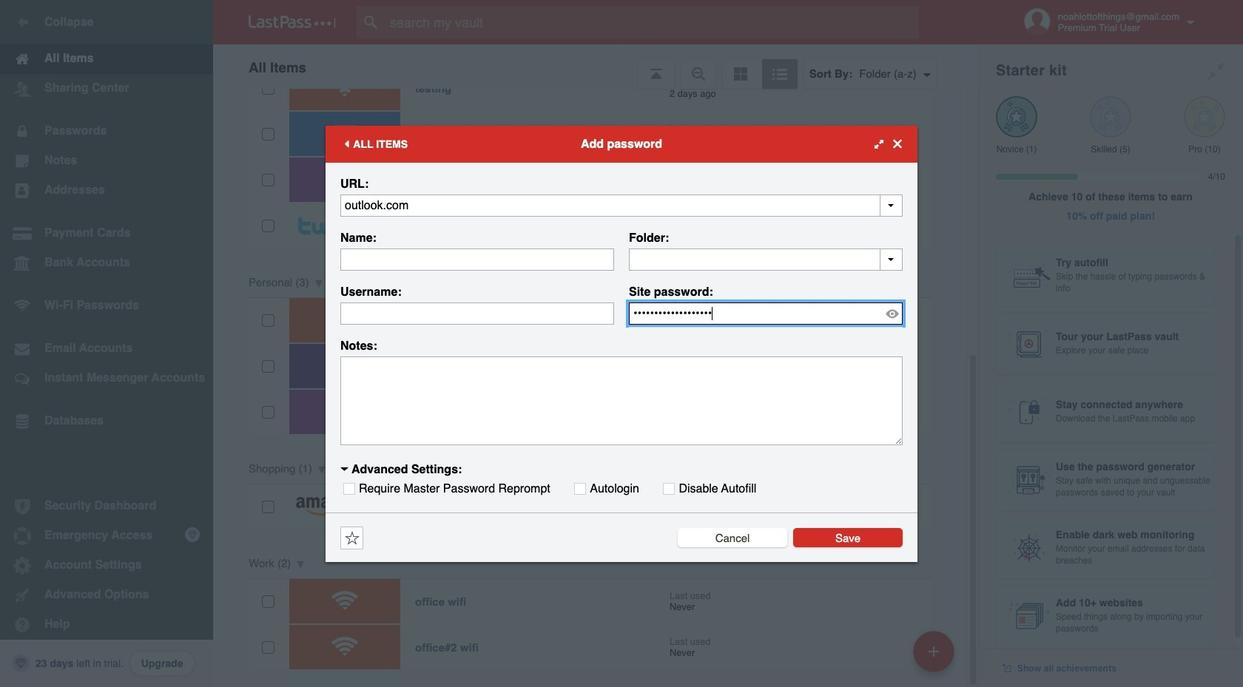 Task type: describe. For each thing, give the bounding box(es) containing it.
Search search field
[[357, 6, 948, 39]]

lastpass image
[[249, 16, 336, 29]]



Task type: locate. For each thing, give the bounding box(es) containing it.
search my vault text field
[[357, 6, 948, 39]]

new item image
[[929, 647, 940, 657]]

dialog
[[326, 126, 918, 562]]

None password field
[[629, 302, 903, 325]]

None text field
[[341, 194, 903, 217], [629, 248, 903, 271], [341, 194, 903, 217], [629, 248, 903, 271]]

None text field
[[341, 248, 615, 271], [341, 302, 615, 325], [341, 357, 903, 445], [341, 248, 615, 271], [341, 302, 615, 325], [341, 357, 903, 445]]

main navigation navigation
[[0, 0, 213, 688]]

vault options navigation
[[213, 44, 979, 89]]

new item navigation
[[908, 627, 964, 688]]



